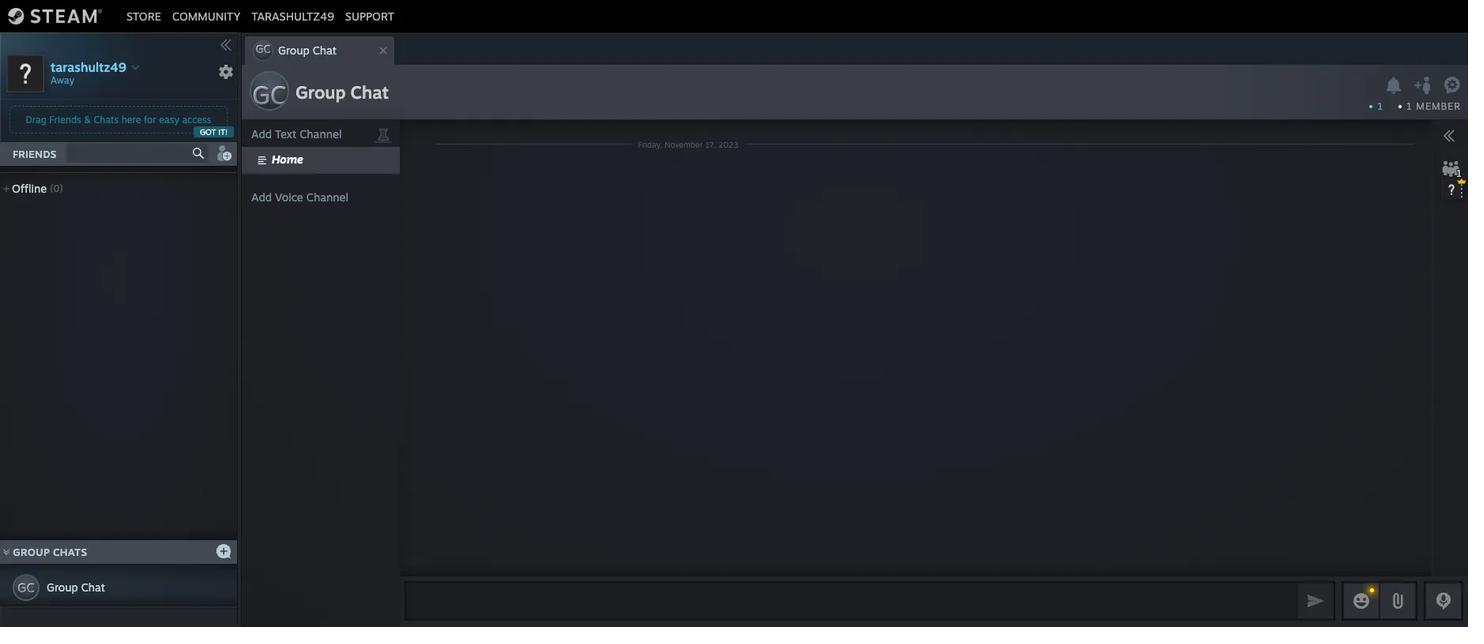 Task type: describe. For each thing, give the bounding box(es) containing it.
manage notification settings image
[[1384, 77, 1404, 94]]

2023
[[718, 139, 738, 149]]

1 vertical spatial tarashultz49
[[51, 59, 126, 75]]

create new text channel image
[[251, 125, 267, 141]]

community link
[[167, 9, 246, 23]]

friday, november 17, 2023
[[638, 139, 738, 149]]

(
[[50, 183, 53, 194]]

access
[[182, 114, 211, 126]]

channel for add text channel
[[300, 127, 342, 141]]

search my friends list image
[[191, 146, 205, 160]]

add for add voice channel
[[251, 190, 272, 204]]

text
[[275, 127, 296, 141]]

store
[[126, 9, 161, 23]]

1 vertical spatial group chat
[[47, 581, 105, 594]]

drag
[[26, 114, 46, 126]]

store link
[[121, 9, 167, 23]]

send special image
[[1388, 592, 1407, 611]]

add a friend image
[[215, 145, 232, 162]]

2 horizontal spatial chat
[[350, 81, 389, 103]]

november
[[665, 139, 703, 149]]

)
[[60, 183, 63, 194]]

17,
[[705, 139, 716, 149]]

it!
[[218, 127, 228, 137]]

create a group chat image
[[216, 543, 232, 559]]

gc group chat
[[256, 42, 337, 57]]

friends inside drag friends & chats here for easy access got it!
[[49, 114, 81, 126]]

1 for 1
[[1378, 100, 1383, 112]]

close this tab image
[[375, 46, 391, 55]]

manage group chat settings image
[[1444, 77, 1464, 97]]

submit image
[[1305, 591, 1326, 611]]

create new voice channel image
[[251, 188, 267, 204]]



Task type: vqa. For each thing, say whether or not it's contained in the screenshot.
1 to the left
yes



Task type: locate. For each thing, give the bounding box(es) containing it.
0 vertical spatial channel
[[300, 127, 342, 141]]

friends down drag
[[13, 148, 57, 160]]

1 horizontal spatial chat
[[313, 43, 337, 57]]

chat down group chats
[[81, 581, 105, 594]]

1 member
[[1407, 100, 1461, 112]]

gc
[[256, 42, 271, 55], [252, 79, 287, 111], [17, 580, 35, 596]]

chats right collapse chats list image
[[53, 546, 87, 559]]

gc down tarashultz49 link
[[256, 42, 271, 55]]

1 for 1 member
[[1407, 100, 1413, 112]]

channel right voice
[[306, 190, 349, 204]]

add
[[251, 127, 272, 141], [251, 190, 272, 204]]

0 horizontal spatial 1
[[1378, 100, 1383, 112]]

tarashultz49 link
[[246, 9, 340, 23]]

chats right &
[[94, 114, 119, 126]]

0 horizontal spatial chat
[[81, 581, 105, 594]]

support
[[345, 9, 394, 23]]

1 add from the top
[[251, 127, 272, 141]]

group chat down group chats
[[47, 581, 105, 594]]

0 vertical spatial chat
[[313, 43, 337, 57]]

group chats
[[13, 546, 87, 559]]

1 vertical spatial chats
[[53, 546, 87, 559]]

collapse chats list image
[[0, 549, 18, 556]]

0 horizontal spatial group chat
[[47, 581, 105, 594]]

1 horizontal spatial tarashultz49
[[251, 9, 334, 23]]

here
[[121, 114, 141, 126]]

unpin channel list image
[[373, 123, 393, 144]]

group inside gc group chat
[[278, 43, 310, 57]]

chats
[[94, 114, 119, 126], [53, 546, 87, 559]]

0 vertical spatial gc
[[256, 42, 271, 55]]

home
[[272, 152, 303, 166]]

got
[[200, 127, 216, 137]]

community
[[172, 9, 240, 23]]

for
[[144, 114, 156, 126]]

2 vertical spatial chat
[[81, 581, 105, 594]]

away
[[51, 74, 74, 86]]

offline ( 0 )
[[12, 182, 63, 195]]

&
[[84, 114, 91, 126]]

1 vertical spatial channel
[[306, 190, 349, 204]]

drag friends & chats here for easy access got it!
[[26, 114, 228, 137]]

chat down tarashultz49 link
[[313, 43, 337, 57]]

add for add text channel
[[251, 127, 272, 141]]

expand member list image
[[1443, 130, 1455, 142]]

add left text
[[251, 127, 272, 141]]

1 vertical spatial gc
[[252, 79, 287, 111]]

chat
[[313, 43, 337, 57], [350, 81, 389, 103], [81, 581, 105, 594]]

support link
[[340, 9, 400, 23]]

friday,
[[638, 139, 662, 149]]

0 vertical spatial friends
[[49, 114, 81, 126]]

add left voice
[[251, 190, 272, 204]]

manage friends list settings image
[[218, 64, 234, 80]]

1 horizontal spatial group chat
[[296, 81, 389, 103]]

0 vertical spatial tarashultz49
[[251, 9, 334, 23]]

0 horizontal spatial chats
[[53, 546, 87, 559]]

tarashultz49
[[251, 9, 334, 23], [51, 59, 126, 75]]

tarashultz49 up &
[[51, 59, 126, 75]]

channel
[[300, 127, 342, 141], [306, 190, 349, 204]]

add text channel
[[251, 127, 342, 141]]

0 vertical spatial add
[[251, 127, 272, 141]]

chat down close this tab image
[[350, 81, 389, 103]]

2 add from the top
[[251, 190, 272, 204]]

channel right text
[[300, 127, 342, 141]]

1 horizontal spatial chats
[[94, 114, 119, 126]]

1 1 from the left
[[1378, 100, 1383, 112]]

group
[[278, 43, 310, 57], [296, 81, 346, 103], [13, 546, 50, 559], [47, 581, 78, 594]]

group chat up unpin channel list image
[[296, 81, 389, 103]]

invite a friend to this group chat image
[[1414, 75, 1434, 95]]

1 vertical spatial friends
[[13, 148, 57, 160]]

gc up create new text channel image
[[252, 79, 287, 111]]

friends
[[49, 114, 81, 126], [13, 148, 57, 160]]

tarashultz49 up gc group chat
[[251, 9, 334, 23]]

channel for add voice channel
[[306, 190, 349, 204]]

gc down collapse chats list image
[[17, 580, 35, 596]]

0 horizontal spatial tarashultz49
[[51, 59, 126, 75]]

0 vertical spatial chats
[[94, 114, 119, 126]]

0
[[53, 183, 60, 194]]

chats inside drag friends & chats here for easy access got it!
[[94, 114, 119, 126]]

member
[[1416, 100, 1461, 112]]

add voice channel
[[251, 190, 349, 204]]

1 left member
[[1407, 100, 1413, 112]]

offline
[[12, 182, 47, 195]]

2 vertical spatial gc
[[17, 580, 35, 596]]

1 horizontal spatial 1
[[1407, 100, 1413, 112]]

1 left 1 member
[[1378, 100, 1383, 112]]

0 vertical spatial group chat
[[296, 81, 389, 103]]

gc inside gc group chat
[[256, 42, 271, 55]]

sorting alphabetically image
[[212, 178, 231, 197]]

group chat
[[296, 81, 389, 103], [47, 581, 105, 594]]

None text field
[[405, 582, 1294, 621]]

voice
[[275, 190, 303, 204]]

easy
[[159, 114, 179, 126]]

1 vertical spatial add
[[251, 190, 272, 204]]

chat inside gc group chat
[[313, 43, 337, 57]]

friends left &
[[49, 114, 81, 126]]

1
[[1378, 100, 1383, 112], [1407, 100, 1413, 112]]

1 vertical spatial chat
[[350, 81, 389, 103]]

2 1 from the left
[[1407, 100, 1413, 112]]



